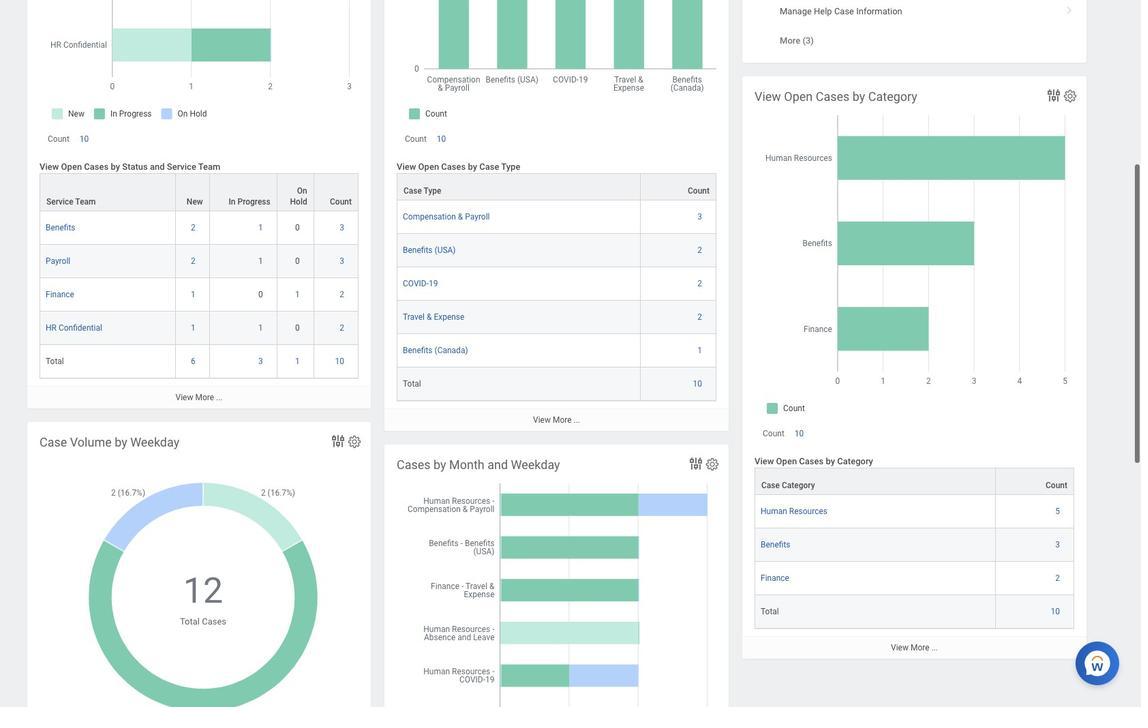 Task type: describe. For each thing, give the bounding box(es) containing it.
benefits (usa) link
[[403, 243, 456, 255]]

case for case type
[[404, 186, 422, 196]]

row containing travel & expense
[[397, 301, 717, 334]]

case up the case type popup button
[[480, 162, 500, 172]]

12
[[183, 570, 223, 612]]

5
[[1056, 507, 1061, 516]]

more for "view more ..." link for view open cases by status and service team
[[195, 393, 214, 402]]

view more ... inside 'view open cases by category' element
[[892, 643, 939, 653]]

total inside 12 total cases
[[180, 617, 200, 627]]

count button for view open cases by category
[[996, 468, 1074, 494]]

in
[[229, 197, 236, 206]]

total for total element inside view open cases by status and service team element
[[46, 357, 64, 366]]

manage help case information
[[780, 6, 903, 17]]

2 button for benefits
[[191, 222, 198, 233]]

benefits (canada) link
[[403, 343, 468, 355]]

3 button inside 'view open cases by category' element
[[1056, 539, 1063, 550]]

benefits link for 3
[[761, 537, 791, 550]]

configure and view chart data image for category
[[1046, 87, 1063, 104]]

view open cases by category element
[[743, 76, 1087, 659]]

manage
[[780, 6, 812, 17]]

1 vertical spatial and
[[488, 458, 508, 472]]

... inside 'view open cases by category' element
[[932, 643, 939, 653]]

(usa)
[[435, 245, 456, 255]]

travel & expense
[[403, 312, 465, 322]]

count button inside view open cases by status and service team element
[[314, 174, 358, 211]]

2 for benefits (usa)
[[698, 245, 703, 255]]

2 for covid-19
[[698, 279, 703, 288]]

12 total cases
[[180, 570, 227, 627]]

total element inside 'view open cases by category' element
[[761, 604, 780, 616]]

human resources
[[761, 507, 828, 516]]

open for case category
[[777, 457, 798, 467]]

row containing compensation & payroll
[[397, 200, 717, 234]]

case inside 'link'
[[835, 6, 855, 17]]

more (3) button
[[780, 34, 815, 46]]

service team
[[46, 197, 96, 206]]

configure and view chart data image for weekday
[[688, 456, 705, 472]]

(canada)
[[435, 346, 468, 355]]

0 button for hr confidential
[[295, 322, 302, 333]]

hr confidential link
[[46, 320, 102, 333]]

configure case volume by weekday image
[[347, 435, 362, 450]]

cases by month and weekday
[[397, 458, 560, 472]]

0 for payroll
[[295, 256, 300, 266]]

3 inside 'view open cases by case type' element
[[698, 212, 703, 221]]

row containing human resources
[[755, 495, 1075, 528]]

total for total element inside the 'view open cases by category' element
[[761, 607, 780, 616]]

case category button
[[756, 468, 996, 494]]

more (3)
[[780, 35, 815, 45]]

cases inside 12 total cases
[[202, 617, 227, 627]]

volume
[[70, 435, 112, 450]]

month
[[450, 458, 485, 472]]

2 horizontal spatial view more ... link
[[743, 636, 1087, 659]]

0 horizontal spatial configure and view chart data image
[[330, 433, 347, 450]]

chevron right image
[[1061, 2, 1079, 15]]

resources
[[790, 507, 828, 516]]

view open cases by status and service team
[[40, 162, 221, 172]]

view more ... for view open cases by case type
[[533, 415, 581, 425]]

... for view open cases by status and service team
[[216, 393, 223, 402]]

finance for view open cases by category
[[761, 573, 790, 583]]

0 button for payroll
[[295, 256, 302, 267]]

configure view open cases by category image
[[1064, 89, 1079, 104]]

compensation & payroll link
[[403, 209, 490, 221]]

more inside dropdown button
[[780, 35, 801, 45]]

case volume by weekday element
[[27, 422, 371, 707]]

covid-
[[403, 279, 429, 288]]

travel
[[403, 312, 425, 322]]

2 for finance
[[1056, 573, 1061, 583]]

benefits for 2 benefits link
[[46, 223, 75, 232]]

2 button for finance
[[1056, 573, 1063, 584]]

status
[[122, 162, 148, 172]]

0 for hr confidential
[[295, 323, 300, 333]]

case for case volume by weekday
[[40, 435, 67, 450]]

view more ... link for view open cases by case type
[[385, 408, 729, 431]]

hr confidential
[[46, 323, 102, 333]]

finance for view open cases by status and service team
[[46, 290, 74, 299]]

view open cases by status and service team element
[[27, 0, 371, 408]]

finance link for view open cases by category
[[761, 571, 790, 583]]

case category
[[762, 481, 816, 490]]

0 vertical spatial weekday
[[130, 435, 180, 450]]

count button for view open cases by case type
[[642, 174, 716, 200]]

human resources link
[[761, 504, 828, 516]]

help
[[815, 6, 833, 17]]

more (3) link
[[743, 26, 1087, 55]]

payroll inside 'view open cases by case type' element
[[465, 212, 490, 221]]

hold
[[290, 197, 307, 206]]

payroll inside view open cases by status and service team element
[[46, 256, 70, 266]]

team inside popup button
[[75, 197, 96, 206]]

compensation
[[403, 212, 456, 221]]

benefits for benefits link corresponding to 3
[[761, 540, 791, 550]]

1 vertical spatial weekday
[[511, 458, 560, 472]]

2 for travel & expense
[[698, 312, 703, 322]]

payroll link
[[46, 254, 70, 266]]

2 view open cases by category from the top
[[755, 457, 874, 467]]



Task type: locate. For each thing, give the bounding box(es) containing it.
case volume by weekday
[[40, 435, 180, 450]]

0
[[295, 223, 300, 232], [295, 256, 300, 266], [259, 290, 263, 299], [295, 323, 300, 333]]

open
[[785, 89, 813, 104], [61, 162, 82, 172], [419, 162, 439, 172], [777, 457, 798, 467]]

1 button
[[259, 222, 265, 233], [259, 256, 265, 267], [191, 289, 198, 300], [295, 289, 302, 300], [191, 322, 198, 333], [259, 322, 265, 333], [698, 345, 705, 356], [295, 356, 302, 367]]

type inside popup button
[[424, 186, 442, 196]]

0 horizontal spatial view more ... link
[[27, 386, 371, 408]]

benefits inside view open cases by status and service team element
[[46, 223, 75, 232]]

category up case category popup button
[[838, 457, 874, 467]]

1 horizontal spatial &
[[458, 212, 463, 221]]

1 vertical spatial configure and view chart data image
[[330, 433, 347, 450]]

more for "view more ..." link for view open cases by case type
[[553, 415, 572, 425]]

1 vertical spatial payroll
[[46, 256, 70, 266]]

2 horizontal spatial configure and view chart data image
[[1046, 87, 1063, 104]]

row containing benefits (usa)
[[397, 234, 717, 267]]

by
[[853, 89, 866, 104], [111, 162, 120, 172], [468, 162, 478, 172], [115, 435, 127, 450], [826, 457, 836, 467], [434, 458, 447, 472]]

case for case category
[[762, 481, 780, 490]]

configure and view chart data image
[[1046, 87, 1063, 104], [330, 433, 347, 450], [688, 456, 705, 472]]

0 vertical spatial service
[[167, 162, 196, 172]]

travel & expense link
[[403, 309, 465, 322]]

2 button for covid-19
[[698, 278, 705, 289]]

1 horizontal spatial and
[[488, 458, 508, 472]]

type up the case type popup button
[[502, 162, 521, 172]]

view more ... inside 'view open cases by case type' element
[[533, 415, 581, 425]]

configure and view chart data image left the configure cases by month and weekday icon
[[688, 456, 705, 472]]

1 horizontal spatial weekday
[[511, 458, 560, 472]]

total element
[[46, 354, 64, 366], [403, 376, 421, 389], [761, 604, 780, 616]]

benefits
[[46, 223, 75, 232], [403, 245, 433, 255], [403, 346, 433, 355], [761, 540, 791, 550]]

open inside 'view open cases by case type' element
[[419, 162, 439, 172]]

on hold
[[290, 186, 307, 206]]

0 horizontal spatial payroll
[[46, 256, 70, 266]]

0 vertical spatial ...
[[216, 393, 223, 402]]

2 button for benefits (usa)
[[698, 245, 705, 256]]

view more ... link for view open cases by status and service team
[[27, 386, 371, 408]]

view open cases by case type element
[[385, 0, 729, 431]]

list
[[743, 0, 1087, 55]]

2 vertical spatial configure and view chart data image
[[688, 456, 705, 472]]

payroll right compensation
[[465, 212, 490, 221]]

0 horizontal spatial finance
[[46, 290, 74, 299]]

cases by month and weekday element
[[385, 445, 729, 707]]

more
[[780, 35, 801, 45], [195, 393, 214, 402], [553, 415, 572, 425], [911, 643, 930, 653]]

... for view open cases by case type
[[574, 415, 581, 425]]

configure and view chart data image left configure case volume by weekday icon
[[330, 433, 347, 450]]

1 vertical spatial total element
[[403, 376, 421, 389]]

view more ... for view open cases by status and service team
[[176, 393, 223, 402]]

category down more (3) link
[[869, 89, 918, 104]]

total element for 10
[[403, 376, 421, 389]]

service up payroll link
[[46, 197, 73, 206]]

2 button for travel & expense
[[698, 312, 705, 323]]

2 horizontal spatial total element
[[761, 604, 780, 616]]

0 horizontal spatial ...
[[216, 393, 223, 402]]

category inside popup button
[[782, 481, 816, 490]]

open up "case category"
[[777, 457, 798, 467]]

configure and view chart data image left configure view open cases by category icon
[[1046, 87, 1063, 104]]

1 vertical spatial team
[[75, 197, 96, 206]]

1 vertical spatial finance
[[761, 573, 790, 583]]

0 horizontal spatial weekday
[[130, 435, 180, 450]]

configure cases by month and weekday image
[[705, 457, 720, 472]]

covid-19
[[403, 279, 438, 288]]

1 horizontal spatial benefits link
[[761, 537, 791, 550]]

0 button
[[295, 222, 302, 233], [295, 256, 302, 267], [259, 289, 265, 300], [295, 322, 302, 333]]

list containing manage help case information
[[743, 0, 1087, 55]]

case type button
[[398, 174, 641, 200]]

2 horizontal spatial view more ...
[[892, 643, 939, 653]]

0 vertical spatial &
[[458, 212, 463, 221]]

hr
[[46, 323, 57, 333]]

finance inside view open cases by status and service team element
[[46, 290, 74, 299]]

configure and view chart data image inside cases by month and weekday element
[[688, 456, 705, 472]]

case up human
[[762, 481, 780, 490]]

in progress button
[[210, 174, 277, 211]]

1 horizontal spatial ...
[[574, 415, 581, 425]]

(3)
[[803, 35, 815, 45]]

human
[[761, 507, 788, 516]]

& right travel
[[427, 312, 432, 322]]

1 horizontal spatial type
[[502, 162, 521, 172]]

1 vertical spatial category
[[838, 457, 874, 467]]

benefits down service team
[[46, 223, 75, 232]]

1 vertical spatial benefits link
[[761, 537, 791, 550]]

0 for benefits
[[295, 223, 300, 232]]

open up "case type"
[[419, 162, 439, 172]]

0 horizontal spatial finance link
[[46, 287, 74, 299]]

benefits left (usa)
[[403, 245, 433, 255]]

team down "view open cases by status and service team"
[[75, 197, 96, 206]]

row containing on hold
[[40, 173, 359, 211]]

view more ...
[[176, 393, 223, 402], [533, 415, 581, 425], [892, 643, 939, 653]]

row containing hr confidential
[[40, 312, 359, 345]]

1 vertical spatial ...
[[574, 415, 581, 425]]

0 vertical spatial total element
[[46, 354, 64, 366]]

team
[[198, 162, 221, 172], [75, 197, 96, 206]]

1 horizontal spatial total element
[[403, 376, 421, 389]]

benefits link for 2
[[46, 220, 75, 232]]

0 vertical spatial payroll
[[465, 212, 490, 221]]

information
[[857, 6, 903, 17]]

0 vertical spatial view more ...
[[176, 393, 223, 402]]

service team button
[[40, 174, 175, 211]]

0 horizontal spatial total element
[[46, 354, 64, 366]]

0 vertical spatial category
[[869, 89, 918, 104]]

open for service team
[[61, 162, 82, 172]]

covid-19 link
[[403, 276, 438, 288]]

case type
[[404, 186, 442, 196]]

compensation & payroll
[[403, 212, 490, 221]]

category up human resources link
[[782, 481, 816, 490]]

new
[[187, 197, 203, 206]]

finance down human
[[761, 573, 790, 583]]

0 horizontal spatial team
[[75, 197, 96, 206]]

finance link down human
[[761, 571, 790, 583]]

1 horizontal spatial finance
[[761, 573, 790, 583]]

0 vertical spatial view open cases by category
[[755, 89, 918, 104]]

0 horizontal spatial service
[[46, 197, 73, 206]]

team up new popup button
[[198, 162, 221, 172]]

payroll down service team
[[46, 256, 70, 266]]

benefits (canada)
[[403, 346, 468, 355]]

benefits inside 'view open cases by category' element
[[761, 540, 791, 550]]

total inside 'view open cases by case type' element
[[403, 379, 421, 389]]

2 for benefits
[[191, 223, 196, 232]]

payroll
[[465, 212, 490, 221], [46, 256, 70, 266]]

row containing case category
[[755, 468, 1075, 495]]

type up compensation
[[424, 186, 442, 196]]

progress
[[238, 197, 271, 206]]

0 button for benefits
[[295, 222, 302, 233]]

0 vertical spatial configure and view chart data image
[[1046, 87, 1063, 104]]

0 horizontal spatial &
[[427, 312, 432, 322]]

category
[[869, 89, 918, 104], [838, 457, 874, 467], [782, 481, 816, 490]]

in progress
[[229, 197, 271, 206]]

0 vertical spatial finance
[[46, 290, 74, 299]]

finance link down payroll link
[[46, 287, 74, 299]]

total
[[46, 357, 64, 366], [403, 379, 421, 389], [761, 607, 780, 616], [180, 617, 200, 627]]

new button
[[176, 174, 209, 211]]

1 vertical spatial type
[[424, 186, 442, 196]]

expense
[[434, 312, 465, 322]]

0 horizontal spatial and
[[150, 162, 165, 172]]

& right compensation
[[458, 212, 463, 221]]

view open cases by category down (3)
[[755, 89, 918, 104]]

... inside view open cases by status and service team element
[[216, 393, 223, 402]]

1 horizontal spatial service
[[167, 162, 196, 172]]

total inside 'view open cases by category' element
[[761, 607, 780, 616]]

view open cases by case type
[[397, 162, 521, 172]]

benefits link down human
[[761, 537, 791, 550]]

2 horizontal spatial count button
[[996, 468, 1074, 494]]

2 horizontal spatial ...
[[932, 643, 939, 653]]

0 vertical spatial finance link
[[46, 287, 74, 299]]

open down more (3)
[[785, 89, 813, 104]]

1 horizontal spatial payroll
[[465, 212, 490, 221]]

case up compensation
[[404, 186, 422, 196]]

12 button
[[183, 568, 225, 615]]

open inside view open cases by status and service team element
[[61, 162, 82, 172]]

row containing covid-19
[[397, 267, 717, 301]]

benefits left (canada)
[[403, 346, 433, 355]]

1 horizontal spatial configure and view chart data image
[[688, 456, 705, 472]]

2 button
[[191, 222, 198, 233], [698, 245, 705, 256], [191, 256, 198, 267], [698, 278, 705, 289], [340, 289, 347, 300], [698, 312, 705, 323], [340, 322, 347, 333], [1056, 573, 1063, 584]]

total element inside 'view open cases by case type' element
[[403, 376, 421, 389]]

finance link
[[46, 287, 74, 299], [761, 571, 790, 583]]

1 horizontal spatial view more ...
[[533, 415, 581, 425]]

1 horizontal spatial finance link
[[761, 571, 790, 583]]

3 inside 'view open cases by category' element
[[1056, 540, 1061, 550]]

0 vertical spatial team
[[198, 162, 221, 172]]

total element inside view open cases by status and service team element
[[46, 354, 64, 366]]

view more ... link
[[27, 386, 371, 408], [385, 408, 729, 431], [743, 636, 1087, 659]]

2 inside 'view open cases by category' element
[[1056, 573, 1061, 583]]

1 horizontal spatial count button
[[642, 174, 716, 200]]

on hold button
[[277, 174, 314, 211]]

view open cases by category up "case category"
[[755, 457, 874, 467]]

& for compensation
[[458, 212, 463, 221]]

case right help
[[835, 6, 855, 17]]

benefits inside 'link'
[[403, 346, 433, 355]]

case left volume
[[40, 435, 67, 450]]

view more ... inside view open cases by status and service team element
[[176, 393, 223, 402]]

10 button
[[80, 134, 91, 145], [437, 134, 448, 145], [335, 356, 347, 367], [693, 378, 705, 389], [795, 428, 807, 439], [1052, 606, 1063, 617]]

0 horizontal spatial benefits link
[[46, 220, 75, 232]]

and right month
[[488, 458, 508, 472]]

open for case type
[[419, 162, 439, 172]]

finance
[[46, 290, 74, 299], [761, 573, 790, 583]]

row containing case type
[[397, 173, 717, 200]]

benefits (usa)
[[403, 245, 456, 255]]

1 vertical spatial service
[[46, 197, 73, 206]]

3
[[698, 212, 703, 221], [340, 223, 345, 232], [340, 256, 345, 266], [259, 357, 263, 366], [1056, 540, 1061, 550]]

finance link for view open cases by status and service team
[[46, 287, 74, 299]]

1
[[259, 223, 263, 232], [259, 256, 263, 266], [191, 290, 196, 299], [295, 290, 300, 299], [191, 323, 196, 333], [259, 323, 263, 333], [698, 346, 703, 355], [295, 357, 300, 366]]

more for "view more ..." link to the right
[[911, 643, 930, 653]]

total inside view open cases by status and service team element
[[46, 357, 64, 366]]

1 vertical spatial &
[[427, 312, 432, 322]]

1 vertical spatial view more ...
[[533, 415, 581, 425]]

benefits link
[[46, 220, 75, 232], [761, 537, 791, 550]]

open up service team
[[61, 162, 82, 172]]

2 for payroll
[[191, 256, 196, 266]]

& for travel
[[427, 312, 432, 322]]

more inside view open cases by status and service team element
[[195, 393, 214, 402]]

and right status
[[150, 162, 165, 172]]

...
[[216, 393, 223, 402], [574, 415, 581, 425], [932, 643, 939, 653]]

finance inside 'view open cases by category' element
[[761, 573, 790, 583]]

service up new popup button
[[167, 162, 196, 172]]

count button inside 'view open cases by case type' element
[[642, 174, 716, 200]]

view
[[755, 89, 782, 104], [40, 162, 59, 172], [397, 162, 416, 172], [176, 393, 193, 402], [533, 415, 551, 425], [755, 457, 775, 467], [892, 643, 909, 653]]

service inside popup button
[[46, 197, 73, 206]]

2
[[191, 223, 196, 232], [698, 245, 703, 255], [191, 256, 196, 266], [698, 279, 703, 288], [340, 290, 345, 299], [698, 312, 703, 322], [340, 323, 345, 333], [1056, 573, 1061, 583]]

1 horizontal spatial team
[[198, 162, 221, 172]]

type
[[502, 162, 521, 172], [424, 186, 442, 196]]

more inside 'view open cases by category' element
[[911, 643, 930, 653]]

0 horizontal spatial count button
[[314, 174, 358, 211]]

10
[[80, 134, 89, 144], [437, 134, 446, 144], [335, 357, 345, 366], [693, 379, 703, 389], [795, 429, 805, 439], [1052, 607, 1061, 616]]

5 button
[[1056, 506, 1063, 517]]

1 button inside 'view open cases by case type' element
[[698, 345, 705, 356]]

0 horizontal spatial view more ...
[[176, 393, 223, 402]]

3 button inside 'view open cases by case type' element
[[698, 211, 705, 222]]

benefits for benefits (usa)
[[403, 245, 433, 255]]

row containing payroll
[[40, 245, 359, 278]]

weekday
[[130, 435, 180, 450], [511, 458, 560, 472]]

view open cases by category
[[755, 89, 918, 104], [755, 457, 874, 467]]

cases
[[816, 89, 850, 104], [84, 162, 109, 172], [442, 162, 466, 172], [800, 457, 824, 467], [397, 458, 431, 472], [202, 617, 227, 627]]

and
[[150, 162, 165, 172], [488, 458, 508, 472]]

finance up hr
[[46, 290, 74, 299]]

0 vertical spatial benefits link
[[46, 220, 75, 232]]

2 button for payroll
[[191, 256, 198, 267]]

case
[[835, 6, 855, 17], [480, 162, 500, 172], [404, 186, 422, 196], [40, 435, 67, 450], [762, 481, 780, 490]]

1 vertical spatial finance link
[[761, 571, 790, 583]]

2 vertical spatial total element
[[761, 604, 780, 616]]

0 vertical spatial type
[[502, 162, 521, 172]]

2 vertical spatial ...
[[932, 643, 939, 653]]

6 button
[[191, 356, 198, 367]]

count
[[48, 134, 69, 144], [405, 134, 427, 144], [688, 186, 710, 196], [330, 197, 352, 206], [763, 429, 785, 439], [1046, 481, 1068, 490]]

3 button
[[698, 211, 705, 222], [340, 222, 347, 233], [340, 256, 347, 267], [259, 356, 265, 367], [1056, 539, 1063, 550]]

total element for 6
[[46, 354, 64, 366]]

count button
[[314, 174, 358, 211], [642, 174, 716, 200], [996, 468, 1074, 494]]

1 view open cases by category from the top
[[755, 89, 918, 104]]

1 vertical spatial view open cases by category
[[755, 457, 874, 467]]

benefits link down service team
[[46, 220, 75, 232]]

0 vertical spatial and
[[150, 162, 165, 172]]

total for total element in 'view open cases by case type' element
[[403, 379, 421, 389]]

row
[[40, 173, 359, 211], [397, 173, 717, 200], [397, 200, 717, 234], [40, 211, 359, 245], [397, 234, 717, 267], [40, 245, 359, 278], [397, 267, 717, 301], [40, 278, 359, 312], [397, 301, 717, 334], [40, 312, 359, 345], [397, 334, 717, 367], [40, 345, 359, 378], [397, 367, 717, 401], [755, 468, 1075, 495], [755, 495, 1075, 528], [755, 528, 1075, 562], [755, 562, 1075, 595], [755, 595, 1075, 629]]

on
[[297, 186, 307, 196]]

row containing benefits (canada)
[[397, 334, 717, 367]]

19
[[429, 279, 438, 288]]

benefits down human
[[761, 540, 791, 550]]

... inside 'view open cases by case type' element
[[574, 415, 581, 425]]

more inside 'view open cases by case type' element
[[553, 415, 572, 425]]

confidential
[[59, 323, 102, 333]]

benefits for benefits (canada)
[[403, 346, 433, 355]]

service
[[167, 162, 196, 172], [46, 197, 73, 206]]

1 inside button
[[698, 346, 703, 355]]

1 horizontal spatial view more ... link
[[385, 408, 729, 431]]

6
[[191, 357, 196, 366]]

manage help case information link
[[743, 0, 1087, 26]]

&
[[458, 212, 463, 221], [427, 312, 432, 322]]

count button inside 'view open cases by category' element
[[996, 468, 1074, 494]]

0 horizontal spatial type
[[424, 186, 442, 196]]

2 vertical spatial view more ...
[[892, 643, 939, 653]]

2 vertical spatial category
[[782, 481, 816, 490]]



Task type: vqa. For each thing, say whether or not it's contained in the screenshot.


